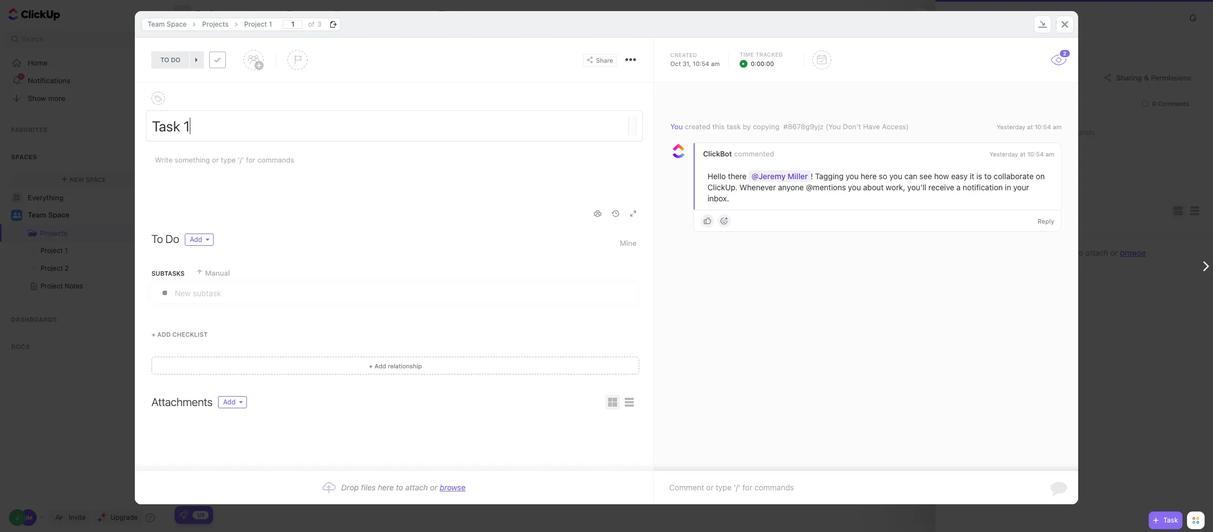 Task type: describe. For each thing, give the bounding box(es) containing it.
show
[[28, 94, 46, 102]]

!
[[811, 172, 813, 181]]

project for project notes link
[[41, 282, 63, 290]]

clickup.
[[708, 183, 738, 192]]

docs
[[11, 343, 30, 350]]

board link
[[298, 0, 324, 28]]

notification
[[963, 183, 1003, 192]]

manual
[[205, 269, 230, 278]]

created oct 31, 10:54 am
[[671, 52, 720, 67]]

sharing & permissions
[[1116, 73, 1192, 82]]

yesterday for clickbot commented
[[990, 151, 1018, 158]]

project for the left project 2 link
[[41, 264, 63, 273]]

to do
[[152, 233, 179, 245]]

sharing
[[1116, 73, 1142, 82]]

search for search tasks...
[[186, 33, 208, 42]]

created
[[685, 122, 711, 131]]

home
[[28, 58, 48, 67]]

add button for to do
[[185, 234, 213, 246]]

am for created
[[1053, 123, 1062, 130]]

0 comments
[[1152, 100, 1190, 107]]

tagging
[[815, 172, 844, 181]]

0 vertical spatial 2
[[1049, 14, 1052, 21]]

space inside task locations 'element'
[[167, 20, 187, 28]]

1 horizontal spatial drop
[[1022, 248, 1039, 258]]

hello there @jeremy miller
[[708, 172, 808, 181]]

1 horizontal spatial or
[[1111, 248, 1118, 258]]

3 inside the sidebar navigation
[[152, 265, 156, 272]]

relationship
[[388, 362, 422, 369]]

task 1
[[222, 274, 243, 283]]

to do
[[160, 56, 180, 64]]

2 inside the sidebar navigation
[[65, 264, 69, 273]]

0 vertical spatial project 2
[[1026, 14, 1052, 21]]

0 vertical spatial share button
[[1167, 5, 1203, 23]]

task locations element
[[135, 11, 1079, 38]]

gantt
[[404, 9, 424, 18]]

to
[[152, 233, 163, 245]]

table link
[[450, 0, 474, 28]]

notes
[[65, 282, 83, 290]]

dashboards
[[11, 316, 57, 323]]

it
[[970, 172, 975, 181]]

you left about
[[848, 183, 861, 192]]

1 vertical spatial drop
[[341, 483, 359, 492]]

commented
[[734, 149, 774, 158]]

user friends image
[[12, 212, 21, 219]]

0:00:00
[[751, 60, 774, 67]]

there
[[728, 172, 747, 181]]

0 vertical spatial project 2 link
[[1026, 14, 1052, 21]]

onboarding checklist button image
[[179, 511, 188, 520]]

0 horizontal spatial project 1 link
[[0, 242, 145, 260]]

about
[[863, 183, 884, 192]]

(you
[[826, 122, 841, 131]]

projects button
[[191, 2, 231, 26]]

1 horizontal spatial projects link
[[197, 17, 234, 31]]

0 vertical spatial browse
[[1120, 248, 1146, 258]]

sidebar navigation
[[0, 0, 167, 532]]

board
[[298, 9, 319, 18]]

2 button
[[1051, 49, 1071, 65]]

mine
[[620, 239, 637, 248]]

am inside created oct 31, 10:54 am
[[711, 60, 720, 67]]

+ add relationship
[[369, 362, 422, 369]]

a
[[957, 183, 961, 192]]

task history region
[[654, 83, 1079, 471]]

easy
[[951, 172, 968, 181]]

time
[[740, 51, 754, 58]]

10:54 inside created oct 31, 10:54 am
[[693, 60, 709, 67]]

new inside the sidebar navigation
[[70, 176, 84, 183]]

1 horizontal spatial + new task
[[248, 69, 285, 76]]

0 horizontal spatial projects link
[[1, 224, 134, 242]]

upgrade link
[[93, 510, 142, 526]]

0 horizontal spatial project 2 link
[[0, 260, 145, 278]]

1/4
[[196, 511, 205, 518]]

New subtask text field
[[175, 283, 636, 303]]

2 vertical spatial here
[[378, 483, 394, 492]]

1 horizontal spatial files
[[1041, 248, 1056, 258]]

access)
[[882, 122, 909, 131]]

onboarding checklist button element
[[179, 511, 188, 520]]

receive
[[929, 183, 955, 192]]

0 vertical spatial attachments
[[952, 204, 1014, 217]]

task for task 3
[[222, 366, 238, 375]]

dialog containing to do
[[135, 11, 1079, 505]]

project 1 inside task locations 'element'
[[244, 20, 272, 28]]

0 horizontal spatial + new task
[[208, 293, 240, 301]]

can
[[905, 172, 918, 181]]

how
[[934, 172, 949, 181]]

inbox.
[[708, 194, 729, 203]]

this
[[713, 122, 725, 131]]

oct
[[671, 60, 681, 67]]

tracked
[[756, 51, 783, 58]]

created
[[671, 52, 697, 58]]

1 inside the sidebar navigation
[[65, 246, 68, 255]]

+ down search tasks... text field
[[248, 69, 252, 76]]

here inside the ! tagging you here so you can see how easy it is to collaborate on clickup. whenever anyone @mentions you about work, you'll receive a notification in your inbox.
[[861, 172, 877, 181]]

set priority element
[[288, 50, 308, 70]]

+ left checklist
[[152, 331, 156, 338]]

comments
[[1158, 100, 1190, 107]]

calendar link
[[345, 0, 382, 28]]

copying
[[753, 122, 780, 131]]

at for clickbot commented
[[1020, 151, 1026, 158]]

miller
[[788, 172, 808, 181]]

share inside "task details" element
[[596, 56, 613, 64]]

1 vertical spatial attach
[[405, 483, 428, 492]]

@mentions
[[806, 183, 846, 192]]

2 horizontal spatial team
[[952, 14, 968, 21]]

0 horizontal spatial or
[[430, 483, 438, 492]]

task settings image
[[629, 58, 632, 61]]

1 horizontal spatial new
[[213, 293, 226, 301]]

table
[[450, 9, 469, 18]]

search for search
[[22, 35, 43, 43]]

task 3 link
[[219, 361, 883, 380]]

project notes link
[[0, 278, 145, 295]]

team space link inside task locations 'element'
[[142, 17, 192, 31]]

collaborate
[[994, 172, 1034, 181]]

team space inside the sidebar navigation
[[28, 210, 70, 219]]

to do button
[[152, 52, 189, 68]]

have
[[863, 122, 880, 131]]

you right tagging
[[846, 172, 859, 181]]

task 3
[[222, 366, 245, 375]]

⌘k
[[143, 35, 154, 43]]

project 1 inside the sidebar navigation
[[41, 246, 68, 255]]

2 horizontal spatial team space
[[952, 14, 988, 21]]

list
[[259, 9, 272, 18]]

list link
[[259, 0, 277, 28]]



Task type: vqa. For each thing, say whether or not it's contained in the screenshot.
tree in the "Sidebar" navigation
no



Task type: locate. For each thing, give the bounding box(es) containing it.
task
[[222, 274, 238, 283], [222, 366, 238, 375], [1164, 516, 1178, 525]]

manual button
[[196, 264, 230, 283]]

0 vertical spatial at
[[1027, 123, 1033, 130]]

1 horizontal spatial project 2
[[1026, 14, 1052, 21]]

0 horizontal spatial drop
[[341, 483, 359, 492]]

0 horizontal spatial browse
[[440, 483, 466, 492]]

projects link up tasks...
[[197, 17, 234, 31]]

tasks...
[[210, 33, 232, 42]]

0 vertical spatial yesterday at 10:54 am
[[997, 123, 1062, 130]]

2 horizontal spatial projects link
[[995, 14, 1019, 21]]

add left relationship
[[375, 362, 386, 369]]

0 vertical spatial 1
[[269, 20, 272, 28]]

mine link
[[620, 234, 637, 253]]

1 horizontal spatial share button
[[1167, 5, 1203, 23]]

new down task 1
[[213, 293, 226, 301]]

1 down list
[[269, 20, 272, 28]]

am
[[711, 60, 720, 67], [1053, 123, 1062, 130], [1046, 151, 1055, 158]]

you'll
[[908, 183, 927, 192]]

you created this task by copying #8678g9yjz (you don't have access)
[[671, 122, 909, 131]]

project notes
[[41, 282, 83, 290]]

1 vertical spatial 2
[[1064, 51, 1067, 57]]

add button right do
[[185, 234, 213, 246]]

set priority image
[[288, 50, 308, 70]]

project 2 link up 2 dropdown button
[[1026, 14, 1052, 21]]

+ new task
[[248, 69, 285, 76], [208, 293, 240, 301]]

new left set priority icon
[[253, 69, 268, 76]]

team inside the sidebar navigation
[[28, 210, 46, 219]]

project 2
[[1026, 14, 1052, 21], [41, 264, 69, 273]]

1 horizontal spatial drop files here to attach or browse
[[1022, 248, 1146, 258]]

1 up "project notes"
[[65, 246, 68, 255]]

attachments inside the task body element
[[152, 396, 213, 409]]

1 vertical spatial + new task
[[208, 293, 240, 301]]

1 horizontal spatial browse
[[1120, 248, 1146, 258]]

attachments
[[952, 204, 1014, 217], [152, 396, 213, 409]]

0 vertical spatial 3
[[317, 20, 322, 28]]

more
[[48, 94, 65, 102]]

anyone
[[778, 183, 804, 192]]

1 vertical spatial here
[[1058, 248, 1074, 258]]

0 vertical spatial drop files here to attach or browse
[[1022, 248, 1146, 258]]

to inside the ! tagging you here so you can see how easy it is to collaborate on clickup. whenever anyone @mentions you about work, you'll receive a notification in your inbox.
[[985, 172, 992, 181]]

0 horizontal spatial 3
[[152, 265, 156, 272]]

1 vertical spatial new
[[70, 176, 84, 183]]

1 vertical spatial am
[[1053, 123, 1062, 130]]

2 vertical spatial task
[[1164, 516, 1178, 525]]

1 horizontal spatial add button
[[218, 396, 247, 409]]

project 1 down list
[[244, 20, 272, 28]]

0 horizontal spatial task
[[228, 293, 240, 301]]

home link
[[0, 54, 167, 72]]

so
[[879, 172, 888, 181]]

3 for task 3
[[240, 366, 245, 375]]

project 2 link
[[1026, 14, 1052, 21], [0, 260, 145, 278]]

0 vertical spatial browse link
[[1120, 248, 1146, 258]]

10:54 for created
[[1035, 123, 1051, 130]]

10:54 for commented
[[1028, 151, 1044, 158]]

1 vertical spatial files
[[361, 483, 376, 492]]

1 horizontal spatial attachments
[[952, 204, 1014, 217]]

in
[[1005, 183, 1011, 192]]

yesterday at 10:54 am for you created this task by copying #8678g9yjz (you don't have access)
[[997, 123, 1062, 130]]

projects link down everything link
[[1, 224, 134, 242]]

0 horizontal spatial attach
[[405, 483, 428, 492]]

1 vertical spatial project 2
[[41, 264, 69, 273]]

+ down manual dropdown button
[[208, 293, 211, 301]]

0 vertical spatial project 1
[[244, 20, 272, 28]]

0 vertical spatial yesterday
[[997, 123, 1026, 130]]

+ new task left set priority icon
[[248, 69, 285, 76]]

minimize task image
[[1039, 21, 1047, 28]]

0 horizontal spatial 1
[[65, 246, 68, 255]]

2 vertical spatial 10:54
[[1028, 151, 1044, 158]]

at for you created this task by copying #8678g9yjz (you don't have access)
[[1027, 123, 1033, 130]]

add
[[190, 235, 202, 244], [157, 331, 171, 338], [375, 362, 386, 369], [223, 398, 236, 406]]

1 horizontal spatial project 1 link
[[239, 17, 278, 31]]

favorites button
[[0, 116, 167, 143]]

2 vertical spatial 3
[[240, 366, 245, 375]]

reply
[[1038, 217, 1055, 225]]

dialog
[[135, 11, 1079, 505]]

Edit task name text field
[[152, 117, 637, 135]]

3 for of 3
[[317, 20, 322, 28]]

3 inside task locations 'element'
[[317, 20, 322, 28]]

1 vertical spatial yesterday at 10:54 am
[[990, 151, 1055, 158]]

clickbot
[[703, 149, 732, 158]]

1 inside task locations 'element'
[[269, 20, 272, 28]]

1 horizontal spatial project 1
[[244, 20, 272, 28]]

notifications link
[[0, 72, 167, 89]]

0 horizontal spatial team
[[28, 210, 46, 219]]

@jeremy
[[752, 172, 786, 181]]

0 horizontal spatial at
[[1020, 151, 1026, 158]]

work,
[[886, 183, 906, 192]]

add button down task 3
[[218, 396, 247, 409]]

of 3
[[308, 20, 322, 28]]

project 2 inside the sidebar navigation
[[41, 264, 69, 273]]

0
[[1152, 100, 1156, 107]]

0 horizontal spatial share button
[[583, 54, 617, 66]]

0 horizontal spatial drop files here to attach or browse
[[341, 483, 466, 492]]

0 horizontal spatial add button
[[185, 234, 213, 246]]

projects up search tasks...
[[196, 9, 231, 19]]

search up home
[[22, 35, 43, 43]]

of
[[308, 20, 315, 28]]

0:00:00 button
[[740, 59, 790, 68]]

0 horizontal spatial search
[[22, 35, 43, 43]]

space
[[970, 14, 988, 21], [167, 20, 187, 28], [86, 176, 106, 183], [48, 210, 70, 219]]

show more
[[28, 94, 65, 102]]

hello
[[708, 172, 726, 181]]

1 horizontal spatial task
[[269, 69, 285, 76]]

1 inside task 1 link
[[240, 274, 243, 283]]

your
[[1014, 183, 1029, 192]]

+ add checklist
[[152, 331, 208, 338]]

0 vertical spatial + new task
[[248, 69, 285, 76]]

2 vertical spatial 1
[[240, 274, 243, 283]]

add left checklist
[[157, 331, 171, 338]]

@jeremy miller button
[[749, 171, 811, 182]]

projects up tasks...
[[202, 20, 229, 28]]

add down task 3
[[223, 398, 236, 406]]

1 vertical spatial attachments
[[152, 396, 213, 409]]

project 2 up 2 dropdown button
[[1026, 14, 1052, 21]]

task down task 1
[[228, 293, 240, 301]]

yesterday
[[997, 123, 1026, 130], [990, 151, 1018, 158]]

2
[[1049, 14, 1052, 21], [1064, 51, 1067, 57], [65, 264, 69, 273]]

+
[[248, 69, 252, 76], [208, 293, 211, 301], [152, 331, 156, 338], [369, 362, 373, 369]]

2 horizontal spatial task
[[727, 122, 741, 131]]

everything link
[[0, 189, 167, 206]]

1 vertical spatial at
[[1020, 151, 1026, 158]]

1 horizontal spatial share
[[1181, 10, 1199, 18]]

3
[[317, 20, 322, 28], [152, 265, 156, 272], [240, 366, 245, 375]]

0 horizontal spatial here
[[378, 483, 394, 492]]

task left by
[[727, 122, 741, 131]]

by
[[743, 122, 751, 131]]

1 vertical spatial browse link
[[440, 483, 466, 492]]

permissions
[[1151, 73, 1192, 82]]

2 horizontal spatial new
[[253, 69, 268, 76]]

1 vertical spatial or
[[430, 483, 438, 492]]

projects down "everything"
[[40, 229, 67, 238]]

don't
[[843, 122, 861, 131]]

am for commented
[[1046, 151, 1055, 158]]

! tagging you here so you can see how easy it is to collaborate on clickup. whenever anyone @mentions you about work, you'll receive a notification in your inbox.
[[708, 172, 1047, 203]]

0 horizontal spatial 2
[[65, 264, 69, 273]]

notifications
[[28, 76, 70, 85]]

add button for attachments
[[218, 396, 247, 409]]

0 vertical spatial am
[[711, 60, 720, 67]]

task 1 link
[[219, 269, 883, 288]]

task inside "region"
[[727, 122, 741, 131]]

0 vertical spatial drop
[[1022, 248, 1039, 258]]

1 for task 1 link on the bottom of the page
[[240, 274, 243, 283]]

projects inside the sidebar navigation
[[40, 229, 67, 238]]

projects inside task locations 'element'
[[202, 20, 229, 28]]

projects left minimize task image
[[995, 14, 1019, 21]]

1 vertical spatial project 1
[[41, 246, 68, 255]]

1 right manual
[[240, 274, 243, 283]]

Set task position in this List number field
[[283, 20, 303, 29]]

upgrade
[[111, 513, 138, 522]]

1 vertical spatial share button
[[583, 54, 617, 66]]

+ left relationship
[[369, 362, 373, 369]]

0 vertical spatial attach
[[1086, 248, 1109, 258]]

calendar
[[345, 9, 378, 18]]

0 vertical spatial or
[[1111, 248, 1118, 258]]

1 horizontal spatial 1
[[240, 274, 243, 283]]

task left set priority icon
[[269, 69, 285, 76]]

2 vertical spatial new
[[213, 293, 226, 301]]

task details element
[[135, 38, 1079, 83]]

2 vertical spatial task
[[228, 293, 240, 301]]

2 horizontal spatial 1
[[269, 20, 272, 28]]

is
[[977, 172, 983, 181]]

task for task 1
[[222, 274, 238, 283]]

task
[[269, 69, 285, 76], [727, 122, 741, 131], [228, 293, 240, 301]]

new
[[253, 69, 268, 76], [70, 176, 84, 183], [213, 293, 226, 301]]

project 1 link left set task position in this list number field
[[239, 17, 278, 31]]

1 vertical spatial 3
[[152, 265, 156, 272]]

0 vertical spatial add button
[[185, 234, 213, 246]]

0 horizontal spatial files
[[361, 483, 376, 492]]

project 2 up "project notes"
[[41, 264, 69, 273]]

1 vertical spatial share
[[596, 56, 613, 64]]

1 vertical spatial 10:54
[[1035, 123, 1051, 130]]

Search tasks... text field
[[186, 30, 278, 46]]

project 2 link up the notes
[[0, 260, 145, 278]]

everything
[[28, 193, 63, 202]]

search inside the sidebar navigation
[[22, 35, 43, 43]]

team space inside task locations 'element'
[[148, 20, 187, 28]]

0 vertical spatial share
[[1181, 10, 1199, 18]]

search
[[186, 33, 208, 42], [22, 35, 43, 43]]

0 vertical spatial task
[[269, 69, 285, 76]]

team inside task locations 'element'
[[148, 20, 165, 28]]

1 vertical spatial task
[[727, 122, 741, 131]]

you up work,
[[890, 172, 903, 181]]

project for project 1 link to the left
[[41, 246, 63, 255]]

do
[[171, 56, 180, 64]]

1 for project 1 link to the right
[[269, 20, 272, 28]]

1 horizontal spatial attach
[[1086, 248, 1109, 258]]

1 horizontal spatial team space
[[148, 20, 187, 28]]

0 vertical spatial new
[[253, 69, 268, 76]]

share
[[1181, 10, 1199, 18], [596, 56, 613, 64]]

project 1 up "project notes"
[[41, 246, 68, 255]]

yesterday at 10:54 am up "on"
[[997, 123, 1062, 130]]

31,
[[683, 60, 691, 67]]

0 horizontal spatial browse link
[[440, 483, 466, 492]]

&
[[1144, 73, 1149, 82]]

project 1 link up the notes
[[0, 242, 145, 260]]

browse link
[[1120, 248, 1146, 258], [440, 483, 466, 492]]

to
[[160, 56, 169, 64], [985, 172, 992, 181], [1077, 248, 1084, 258], [396, 483, 403, 492]]

whenever
[[740, 183, 776, 192]]

gantt link
[[404, 0, 428, 28]]

yesterday for you created this task by copying #8678g9yjz (you don't have access)
[[997, 123, 1026, 130]]

projects inside projects button
[[196, 9, 231, 19]]

2 horizontal spatial 2
[[1064, 51, 1067, 57]]

drop
[[1022, 248, 1039, 258], [341, 483, 359, 492]]

here
[[861, 172, 877, 181], [1058, 248, 1074, 258], [378, 483, 394, 492]]

+ new task down task 1
[[208, 293, 240, 301]]

2 inside dropdown button
[[1064, 51, 1067, 57]]

1 vertical spatial task
[[222, 366, 238, 375]]

browse
[[1120, 248, 1146, 258], [440, 483, 466, 492]]

1 horizontal spatial search
[[186, 33, 208, 42]]

1 vertical spatial 1
[[65, 246, 68, 255]]

2 horizontal spatial 3
[[317, 20, 322, 28]]

0 vertical spatial here
[[861, 172, 877, 181]]

new up everything link
[[70, 176, 84, 183]]

1 horizontal spatial project 2 link
[[1026, 14, 1052, 21]]

clickbot commented
[[703, 149, 774, 158]]

to inside dropdown button
[[160, 56, 169, 64]]

invite
[[69, 513, 86, 522]]

on
[[1036, 172, 1045, 181]]

1 vertical spatial yesterday
[[990, 151, 1018, 158]]

#8678g9yjz
[[783, 122, 824, 131]]

share button inside "task details" element
[[583, 54, 617, 66]]

search left tasks...
[[186, 33, 208, 42]]

project 1
[[244, 20, 272, 28], [41, 246, 68, 255]]

projects link left minimize task image
[[995, 14, 1019, 21]]

yesterday at 10:54 am
[[997, 123, 1062, 130], [990, 151, 1055, 158]]

task body element
[[135, 83, 653, 471]]

1 vertical spatial browse
[[440, 483, 466, 492]]

team space
[[952, 14, 988, 21], [148, 20, 187, 28], [28, 210, 70, 219]]

0 vertical spatial task
[[222, 274, 238, 283]]

add right do
[[190, 235, 202, 244]]

you
[[671, 122, 683, 131]]

yesterday at 10:54 am for clickbot commented
[[990, 151, 1055, 158]]

yesterday at 10:54 am up the "collaborate"
[[990, 151, 1055, 158]]

project inside task locations 'element'
[[244, 20, 267, 28]]

1 horizontal spatial browse link
[[1120, 248, 1146, 258]]

2 horizontal spatial here
[[1058, 248, 1074, 258]]

attach
[[1086, 248, 1109, 258], [405, 483, 428, 492]]



